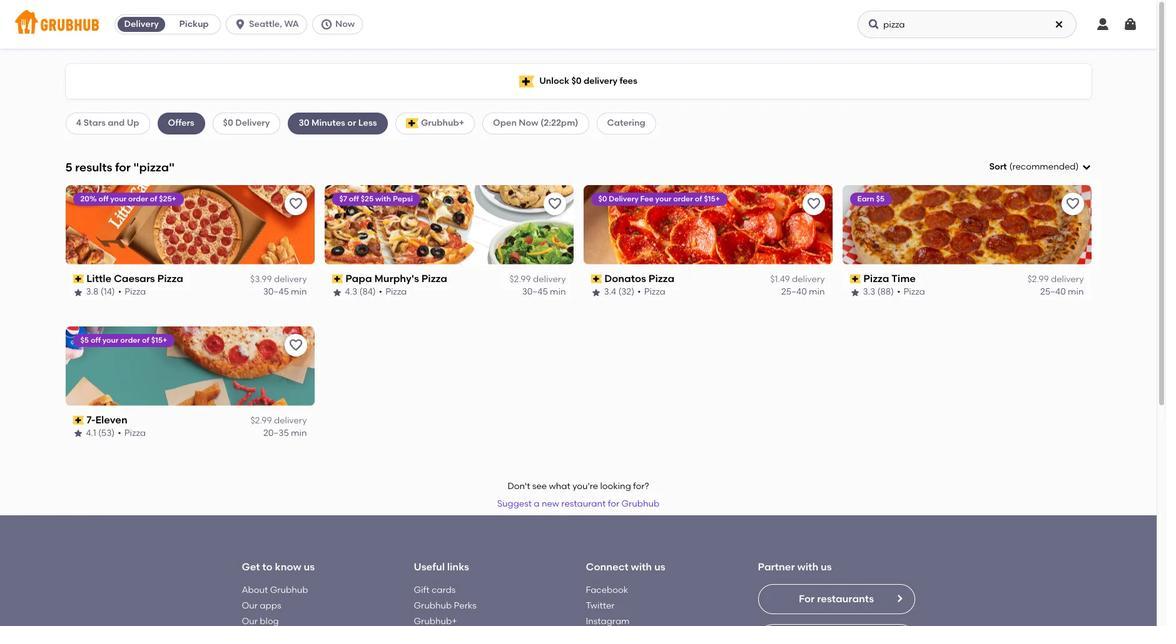 Task type: vqa. For each thing, say whether or not it's contained in the screenshot.
topmost BREAKFAST
no



Task type: locate. For each thing, give the bounding box(es) containing it.
• pizza for murphy's
[[379, 287, 407, 297]]

save this restaurant button for little caesars pizza
[[284, 193, 307, 215]]

20%
[[80, 194, 97, 203]]

of right fee
[[695, 194, 703, 203]]

grubhub down know
[[270, 585, 308, 596]]

star icon image left 3.8
[[73, 288, 83, 298]]

30–45 min for little caesars pizza
[[263, 287, 307, 297]]

1 30–45 from the left
[[263, 287, 289, 297]]

of for caesars
[[150, 194, 157, 203]]

0 horizontal spatial $5
[[80, 336, 89, 345]]

delivery left pickup
[[124, 19, 159, 29]]

$2.99
[[510, 274, 531, 285], [1028, 274, 1049, 285], [251, 416, 272, 426]]

twitter
[[586, 601, 615, 611]]

save this restaurant image for pizza time
[[1065, 196, 1080, 211]]

delivery
[[124, 19, 159, 29], [235, 118, 270, 128], [609, 194, 639, 203]]

facebook
[[586, 585, 628, 596]]

$5 down 3.8
[[80, 336, 89, 345]]

4
[[76, 118, 81, 128]]

grubhub plus flag logo image for unlock $0 delivery fees
[[520, 75, 535, 87]]

30–45 for papa murphy's pizza
[[522, 287, 548, 297]]

0 vertical spatial grubhub plus flag logo image
[[520, 75, 535, 87]]

star icon image for pizza time
[[850, 288, 860, 298]]

subscription pass image left little on the left of the page
[[73, 275, 84, 284]]

grubhub
[[622, 499, 660, 509], [270, 585, 308, 596], [414, 601, 452, 611]]

• for pizza
[[638, 287, 641, 297]]

1 horizontal spatial subscription pass image
[[332, 275, 343, 284]]

1 25–40 min from the left
[[782, 287, 825, 297]]

2 subscription pass image from the left
[[591, 275, 602, 284]]

twitter link
[[586, 601, 615, 611]]

save this restaurant image for donatos pizza
[[806, 196, 821, 211]]

0 horizontal spatial of
[[142, 336, 149, 345]]

for right results
[[115, 160, 131, 174]]

for down looking
[[608, 499, 620, 509]]

$15+
[[704, 194, 720, 203], [151, 336, 167, 345]]

fee
[[641, 194, 654, 203]]

25–40 for donatos pizza
[[782, 287, 807, 297]]

1 horizontal spatial 30–45
[[522, 287, 548, 297]]

star icon image left '3.4'
[[591, 288, 601, 298]]

us right know
[[304, 562, 315, 573]]

us
[[304, 562, 315, 573], [655, 562, 666, 573], [821, 562, 832, 573]]

gift
[[414, 585, 430, 596]]

• pizza down 'eleven'
[[118, 428, 146, 439]]

0 horizontal spatial delivery
[[124, 19, 159, 29]]

• right the (32)
[[638, 287, 641, 297]]

for?
[[633, 481, 649, 492]]

0 horizontal spatial 30–45
[[263, 287, 289, 297]]

2 horizontal spatial us
[[821, 562, 832, 573]]

grubhub plus flag logo image left "grubhub+"
[[406, 119, 419, 129]]

results
[[75, 160, 112, 174]]

with right partner
[[798, 562, 819, 573]]

save this restaurant button for donatos pizza
[[803, 193, 825, 215]]

order down caesars
[[120, 336, 140, 345]]

4 stars and up
[[76, 118, 139, 128]]

1 30–45 min from the left
[[263, 287, 307, 297]]

off right the "20%"
[[99, 194, 109, 203]]

with right $25
[[375, 194, 391, 203]]

2 horizontal spatial with
[[798, 562, 819, 573]]

grubhub down 'gift cards' "link"
[[414, 601, 452, 611]]

star icon image left 4.1
[[73, 429, 83, 439]]

2 horizontal spatial subscription pass image
[[850, 275, 861, 284]]

a
[[534, 499, 540, 509]]

1 us from the left
[[304, 562, 315, 573]]

1 horizontal spatial delivery
[[235, 118, 270, 128]]

1 vertical spatial subscription pass image
[[73, 416, 84, 425]]

1 vertical spatial $0
[[223, 118, 233, 128]]

star icon image for papa murphy's pizza
[[332, 288, 342, 298]]

subscription pass image left 7-
[[73, 416, 84, 425]]

0 horizontal spatial us
[[304, 562, 315, 573]]

fees
[[620, 76, 638, 86]]

now right open
[[519, 118, 539, 128]]

none field containing sort
[[990, 161, 1092, 174]]

subscription pass image
[[332, 275, 343, 284], [73, 416, 84, 425]]

sort ( recommended )
[[990, 161, 1079, 172]]

off down 3.8
[[91, 336, 101, 345]]

0 vertical spatial subscription pass image
[[332, 275, 343, 284]]

grubhub plus flag logo image
[[520, 75, 535, 87], [406, 119, 419, 129]]

with for connect with us
[[631, 562, 652, 573]]

min
[[291, 287, 307, 297], [550, 287, 566, 297], [809, 287, 825, 297], [1068, 287, 1084, 297], [291, 428, 307, 439]]

pizza down donatos pizza
[[644, 287, 666, 297]]

1 25–40 from the left
[[782, 287, 807, 297]]

subscription pass image for little caesars pizza
[[73, 275, 84, 284]]

your down (14) at the left top of the page
[[102, 336, 119, 345]]

1 horizontal spatial 30–45 min
[[522, 287, 566, 297]]

pizza down 'eleven'
[[124, 428, 146, 439]]

save this restaurant button for papa murphy's pizza
[[544, 193, 566, 215]]

$25
[[361, 194, 374, 203]]

2 30–45 from the left
[[522, 287, 548, 297]]

min for donatos pizza
[[809, 287, 825, 297]]

your
[[110, 194, 126, 203], [656, 194, 672, 203], [102, 336, 119, 345]]

star icon image for little caesars pizza
[[73, 288, 83, 298]]

delivery left 30
[[235, 118, 270, 128]]

offers
[[168, 118, 194, 128]]

of
[[150, 194, 157, 203], [695, 194, 703, 203], [142, 336, 149, 345]]

0 horizontal spatial svg image
[[234, 18, 247, 31]]

delivery left fee
[[609, 194, 639, 203]]

• pizza
[[118, 287, 146, 297], [379, 287, 407, 297], [638, 287, 666, 297], [897, 287, 925, 297], [118, 428, 146, 439]]

30–45 min for papa murphy's pizza
[[522, 287, 566, 297]]

for restaurants link
[[758, 584, 915, 614]]

• for eleven
[[118, 428, 121, 439]]

pizza up 3.3 (88)
[[864, 273, 890, 285]]

subscription pass image left pizza time
[[850, 275, 861, 284]]

minutes
[[312, 118, 345, 128]]

0 horizontal spatial 25–40
[[782, 287, 807, 297]]

2 horizontal spatial grubhub
[[622, 499, 660, 509]]

• right (84)
[[379, 287, 382, 297]]

1 horizontal spatial $0
[[572, 76, 582, 86]]

connect
[[586, 562, 629, 573]]

1 horizontal spatial us
[[655, 562, 666, 573]]

off right the $7 on the left top of page
[[349, 194, 359, 203]]

papa
[[346, 273, 372, 285]]

0 horizontal spatial subscription pass image
[[73, 275, 84, 284]]

little caesars pizza
[[86, 273, 183, 285]]

0 horizontal spatial grubhub plus flag logo image
[[406, 119, 419, 129]]

• pizza down papa murphy's pizza
[[379, 287, 407, 297]]

grubhub plus flag logo image left unlock
[[520, 75, 535, 87]]

(2:22pm)
[[541, 118, 579, 128]]

2 25–40 min from the left
[[1041, 287, 1084, 297]]

(88)
[[878, 287, 894, 297]]

order for caesars
[[128, 194, 148, 203]]

0 horizontal spatial 30–45 min
[[263, 287, 307, 297]]

gift cards grubhub perks
[[414, 585, 477, 611]]

$2.99 delivery for pizza time
[[1028, 274, 1084, 285]]

earn
[[858, 194, 875, 203]]

2 horizontal spatial delivery
[[609, 194, 639, 203]]

1 horizontal spatial 25–40
[[1041, 287, 1066, 297]]

$7
[[340, 194, 347, 203]]

delivery for donatos pizza
[[792, 274, 825, 285]]

1 horizontal spatial now
[[519, 118, 539, 128]]

20–35
[[263, 428, 289, 439]]

now right the wa at the left top of the page
[[335, 19, 355, 29]]

of down little caesars pizza
[[142, 336, 149, 345]]

0 horizontal spatial $2.99 delivery
[[251, 416, 307, 426]]

save this restaurant button for pizza time
[[1062, 193, 1084, 215]]

with for partner with us
[[798, 562, 819, 573]]

• pizza down time
[[897, 287, 925, 297]]

1 horizontal spatial of
[[150, 194, 157, 203]]

1 vertical spatial $15+
[[151, 336, 167, 345]]

1 horizontal spatial svg image
[[1096, 17, 1111, 32]]

min for pizza time
[[1068, 287, 1084, 297]]

0 horizontal spatial $0
[[223, 118, 233, 128]]

don't
[[508, 481, 530, 492]]

$0 right unlock
[[572, 76, 582, 86]]

3 us from the left
[[821, 562, 832, 573]]

1 horizontal spatial grubhub
[[414, 601, 452, 611]]

•
[[118, 287, 122, 297], [379, 287, 382, 297], [638, 287, 641, 297], [897, 287, 901, 297], [118, 428, 121, 439]]

• for murphy's
[[379, 287, 382, 297]]

$2.99 delivery for papa murphy's pizza
[[510, 274, 566, 285]]

$7 off $25 with pepsi
[[340, 194, 413, 203]]

0 horizontal spatial subscription pass image
[[73, 416, 84, 425]]

suggest a new restaurant for grubhub
[[497, 499, 660, 509]]

grubhub down for?
[[622, 499, 660, 509]]

don't see what you're looking for?
[[508, 481, 649, 492]]

subscription pass image for donatos pizza
[[591, 275, 602, 284]]

us up for restaurants
[[821, 562, 832, 573]]

"pizza"
[[134, 160, 175, 174]]

now button
[[312, 14, 368, 34]]

0 vertical spatial grubhub
[[622, 499, 660, 509]]

catering
[[607, 118, 646, 128]]

20–35 min
[[263, 428, 307, 439]]

$25+
[[159, 194, 176, 203]]

25–40
[[782, 287, 807, 297], [1041, 287, 1066, 297]]

us right connect at the right bottom
[[655, 562, 666, 573]]

star icon image for 7-eleven
[[73, 429, 83, 439]]

subscription pass image for 7-eleven
[[73, 416, 84, 425]]

2 30–45 min from the left
[[522, 287, 566, 297]]

subscription pass image for papa murphy's pizza
[[332, 275, 343, 284]]

0 horizontal spatial $2.99
[[251, 416, 272, 426]]

subscription pass image for pizza time
[[850, 275, 861, 284]]

svg image
[[1096, 17, 1111, 32], [1123, 17, 1138, 32], [234, 18, 247, 31]]

your right the "20%"
[[110, 194, 126, 203]]

delivery for pizza time
[[1051, 274, 1084, 285]]

2 vertical spatial delivery
[[609, 194, 639, 203]]

with right connect at the right bottom
[[631, 562, 652, 573]]

0 horizontal spatial now
[[335, 19, 355, 29]]

donatos pizza
[[605, 273, 675, 285]]

recommended
[[1013, 161, 1076, 172]]

1 horizontal spatial for
[[608, 499, 620, 509]]

1 horizontal spatial $2.99
[[510, 274, 531, 285]]

2 25–40 from the left
[[1041, 287, 1066, 297]]

(14)
[[101, 287, 115, 297]]

2 us from the left
[[655, 562, 666, 573]]

of left $25+
[[150, 194, 157, 203]]

$2.99 for papa murphy's pizza
[[510, 274, 531, 285]]

subscription pass image left donatos
[[591, 275, 602, 284]]

up
[[127, 118, 139, 128]]

$0 right offers
[[223, 118, 233, 128]]

0 vertical spatial delivery
[[124, 19, 159, 29]]

wa
[[284, 19, 299, 29]]

30
[[299, 118, 310, 128]]

subscription pass image
[[73, 275, 84, 284], [591, 275, 602, 284], [850, 275, 861, 284]]

facebook link
[[586, 585, 628, 596]]

$0 left fee
[[599, 194, 607, 203]]

2 horizontal spatial $2.99 delivery
[[1028, 274, 1084, 285]]

3.8
[[86, 287, 98, 297]]

star icon image left 4.3
[[332, 288, 342, 298]]

1 vertical spatial delivery
[[235, 118, 270, 128]]

1 vertical spatial grubhub
[[270, 585, 308, 596]]

• pizza down caesars
[[118, 287, 146, 297]]

0 vertical spatial for
[[115, 160, 131, 174]]

2 horizontal spatial $2.99
[[1028, 274, 1049, 285]]

your for eleven
[[102, 336, 119, 345]]

subscription pass image left papa
[[332, 275, 343, 284]]

1 vertical spatial now
[[519, 118, 539, 128]]

with
[[375, 194, 391, 203], [631, 562, 652, 573], [798, 562, 819, 573]]

1 horizontal spatial 25–40 min
[[1041, 287, 1084, 297]]

grubhub inside gift cards grubhub perks
[[414, 601, 452, 611]]

(84)
[[360, 287, 376, 297]]

us for partner with us
[[821, 562, 832, 573]]

stars
[[84, 118, 106, 128]]

star icon image
[[73, 288, 83, 298], [332, 288, 342, 298], [591, 288, 601, 298], [850, 288, 860, 298], [73, 429, 83, 439]]

save this restaurant image
[[547, 196, 562, 211], [806, 196, 821, 211], [1065, 196, 1080, 211], [288, 338, 303, 353]]

svg image
[[320, 18, 333, 31], [868, 18, 881, 31], [1054, 19, 1065, 29], [1082, 162, 1092, 172]]

0 horizontal spatial for
[[115, 160, 131, 174]]

pickup button
[[168, 14, 220, 34]]

now
[[335, 19, 355, 29], [519, 118, 539, 128]]

1 vertical spatial grubhub plus flag logo image
[[406, 119, 419, 129]]

murphy's
[[375, 273, 419, 285]]

$1.49
[[771, 274, 790, 285]]

5 results for "pizza" main content
[[0, 49, 1157, 626]]

1 horizontal spatial grubhub plus flag logo image
[[520, 75, 535, 87]]

2 horizontal spatial svg image
[[1123, 17, 1138, 32]]

1 horizontal spatial $15+
[[704, 194, 720, 203]]

2 horizontal spatial $0
[[599, 194, 607, 203]]

for inside button
[[608, 499, 620, 509]]

• right (53)
[[118, 428, 121, 439]]

order left $25+
[[128, 194, 148, 203]]

star icon image left 3.3
[[850, 288, 860, 298]]

your right fee
[[656, 194, 672, 203]]

0 vertical spatial now
[[335, 19, 355, 29]]

• right (88)
[[897, 287, 901, 297]]

earn $5
[[858, 194, 885, 203]]

4.1
[[86, 428, 96, 439]]

1 horizontal spatial with
[[631, 562, 652, 573]]

1 horizontal spatial $2.99 delivery
[[510, 274, 566, 285]]

$5
[[876, 194, 885, 203], [80, 336, 89, 345]]

$0 for $0 delivery fee your order of $15+
[[599, 194, 607, 203]]

1 vertical spatial for
[[608, 499, 620, 509]]

facebook twitter
[[586, 585, 628, 611]]

min for little caesars pizza
[[291, 287, 307, 297]]

papa murphy's pizza
[[346, 273, 447, 285]]

30–45 min
[[263, 287, 307, 297], [522, 287, 566, 297]]

2 vertical spatial grubhub
[[414, 601, 452, 611]]

$0 delivery
[[223, 118, 270, 128]]

3 subscription pass image from the left
[[850, 275, 861, 284]]

1 horizontal spatial subscription pass image
[[591, 275, 602, 284]]

0 horizontal spatial with
[[375, 194, 391, 203]]

1 subscription pass image from the left
[[73, 275, 84, 284]]

us for connect with us
[[655, 562, 666, 573]]

$5 right earn
[[876, 194, 885, 203]]

• pizza down donatos pizza
[[638, 287, 666, 297]]

• right (14) at the left top of the page
[[118, 287, 122, 297]]

0 vertical spatial $5
[[876, 194, 885, 203]]

save this restaurant image
[[288, 196, 303, 211]]

0 horizontal spatial 25–40 min
[[782, 287, 825, 297]]

order
[[128, 194, 148, 203], [673, 194, 693, 203], [120, 336, 140, 345]]

)
[[1076, 161, 1079, 172]]

0 horizontal spatial grubhub
[[270, 585, 308, 596]]

2 vertical spatial $0
[[599, 194, 607, 203]]

None field
[[990, 161, 1092, 174]]



Task type: describe. For each thing, give the bounding box(es) containing it.
order for eleven
[[120, 336, 140, 345]]

$3.99
[[250, 274, 272, 285]]

unlock
[[540, 76, 570, 86]]

delivery for 7-eleven
[[274, 416, 307, 426]]

partner
[[758, 562, 795, 573]]

30–45 for little caesars pizza
[[263, 287, 289, 297]]

svg image inside seattle, wa button
[[234, 18, 247, 31]]

save this restaurant button for 7-eleven
[[284, 334, 307, 357]]

30 minutes or less
[[299, 118, 377, 128]]

svg image inside now 'button'
[[320, 18, 333, 31]]

$0 delivery fee your order of $15+
[[599, 194, 720, 203]]

pizza down papa murphy's pizza
[[386, 287, 407, 297]]

your for caesars
[[110, 194, 126, 203]]

4.3 (84)
[[345, 287, 376, 297]]

of for eleven
[[142, 336, 149, 345]]

now inside 'button'
[[335, 19, 355, 29]]

seattle, wa
[[249, 19, 299, 29]]

restaurant
[[562, 499, 606, 509]]

3.8 (14)
[[86, 287, 115, 297]]

$2.99 for pizza time
[[1028, 274, 1049, 285]]

suggest
[[497, 499, 532, 509]]

none field inside 5 results for "pizza" main content
[[990, 161, 1092, 174]]

$1.49 delivery
[[771, 274, 825, 285]]

$0 for $0 delivery
[[223, 118, 233, 128]]

off for 7-
[[91, 336, 101, 345]]

$2.99 delivery for 7-eleven
[[251, 416, 307, 426]]

7-eleven logo image
[[65, 326, 314, 406]]

unlock $0 delivery fees
[[540, 76, 638, 86]]

seattle, wa button
[[226, 14, 312, 34]]

min for 7-eleven
[[291, 428, 307, 439]]

open now (2:22pm)
[[493, 118, 579, 128]]

right image
[[895, 594, 905, 604]]

pizza time logo image
[[843, 185, 1092, 265]]

donatos
[[605, 273, 646, 285]]

$3.99 delivery
[[250, 274, 307, 285]]

grubhub+
[[421, 118, 464, 128]]

know
[[275, 562, 301, 573]]

delivery button
[[115, 14, 168, 34]]

25–40 min for pizza time
[[1041, 287, 1084, 297]]

pizza time
[[864, 273, 916, 285]]

• pizza for eleven
[[118, 428, 146, 439]]

new
[[542, 499, 559, 509]]

3.4 (32)
[[604, 287, 635, 297]]

now inside 5 results for "pizza" main content
[[519, 118, 539, 128]]

off for little
[[99, 194, 109, 203]]

• for time
[[897, 287, 901, 297]]

grubhub inside the about grubhub our apps
[[270, 585, 308, 596]]

for
[[799, 593, 815, 605]]

(
[[1010, 161, 1013, 172]]

2 horizontal spatial of
[[695, 194, 703, 203]]

0 vertical spatial $15+
[[704, 194, 720, 203]]

our apps link
[[242, 601, 281, 611]]

save this restaurant image for papa murphy's pizza
[[547, 196, 562, 211]]

papa murphy's pizza logo image
[[324, 185, 574, 265]]

min for papa murphy's pizza
[[550, 287, 566, 297]]

25–40 for pizza time
[[1041, 287, 1066, 297]]

donatos pizza logo image
[[584, 185, 833, 265]]

3.3
[[863, 287, 876, 297]]

25–40 min for donatos pizza
[[782, 287, 825, 297]]

connect with us
[[586, 562, 666, 573]]

get to know us
[[242, 562, 315, 573]]

1 horizontal spatial $5
[[876, 194, 885, 203]]

7-
[[86, 414, 95, 426]]

20% off your order of $25+
[[80, 194, 176, 203]]

delivery for papa murphy's pizza
[[533, 274, 566, 285]]

sort
[[990, 161, 1007, 172]]

order right fee
[[673, 194, 693, 203]]

apps
[[260, 601, 281, 611]]

pizza down little caesars pizza
[[125, 287, 146, 297]]

open
[[493, 118, 517, 128]]

5
[[65, 160, 72, 174]]

time
[[892, 273, 916, 285]]

3.3 (88)
[[863, 287, 894, 297]]

Search for food, convenience, alcohol... search field
[[858, 11, 1077, 38]]

delivery inside 'delivery' "button"
[[124, 19, 159, 29]]

4.1 (53)
[[86, 428, 115, 439]]

pickup
[[179, 19, 209, 29]]

pizza right donatos
[[649, 273, 675, 285]]

less
[[358, 118, 377, 128]]

4.3
[[345, 287, 357, 297]]

• pizza for time
[[897, 287, 925, 297]]

$5 off your order of $15+
[[80, 336, 167, 345]]

0 horizontal spatial $15+
[[151, 336, 167, 345]]

delivery for little caesars pizza
[[274, 274, 307, 285]]

• pizza for caesars
[[118, 287, 146, 297]]

(32)
[[619, 287, 635, 297]]

useful
[[414, 562, 445, 573]]

grubhub perks link
[[414, 601, 477, 611]]

pizza right caesars
[[157, 273, 183, 285]]

you're
[[573, 481, 598, 492]]

our
[[242, 601, 258, 611]]

pizza right the murphy's
[[422, 273, 447, 285]]

delivery for $0 delivery
[[235, 118, 270, 128]]

seattle,
[[249, 19, 282, 29]]

about
[[242, 585, 268, 596]]

caesars
[[114, 273, 155, 285]]

grubhub plus flag logo image for grubhub+
[[406, 119, 419, 129]]

delivery for $0 delivery fee your order of $15+
[[609, 194, 639, 203]]

1 vertical spatial $5
[[80, 336, 89, 345]]

little caesars pizza logo image
[[65, 185, 314, 265]]

restaurants
[[817, 593, 874, 605]]

0 vertical spatial $0
[[572, 76, 582, 86]]

about grubhub our apps
[[242, 585, 308, 611]]

main navigation navigation
[[0, 0, 1157, 49]]

star icon image for donatos pizza
[[591, 288, 601, 298]]

gift cards link
[[414, 585, 456, 596]]

$2.99 for 7-eleven
[[251, 416, 272, 426]]

save this restaurant image for 7-eleven
[[288, 338, 303, 353]]

3.4
[[604, 287, 616, 297]]

7-eleven
[[86, 414, 127, 426]]

get
[[242, 562, 260, 573]]

for restaurants
[[799, 593, 874, 605]]

looking
[[600, 481, 631, 492]]

cards
[[432, 585, 456, 596]]

• pizza for pizza
[[638, 287, 666, 297]]

suggest a new restaurant for grubhub button
[[492, 493, 665, 516]]

5 results for "pizza"
[[65, 160, 175, 174]]

useful links
[[414, 562, 469, 573]]

pizza down time
[[904, 287, 925, 297]]

what
[[549, 481, 571, 492]]

and
[[108, 118, 125, 128]]

little
[[86, 273, 111, 285]]

grubhub inside button
[[622, 499, 660, 509]]

off for papa
[[349, 194, 359, 203]]

links
[[447, 562, 469, 573]]

see
[[532, 481, 547, 492]]

• for caesars
[[118, 287, 122, 297]]



